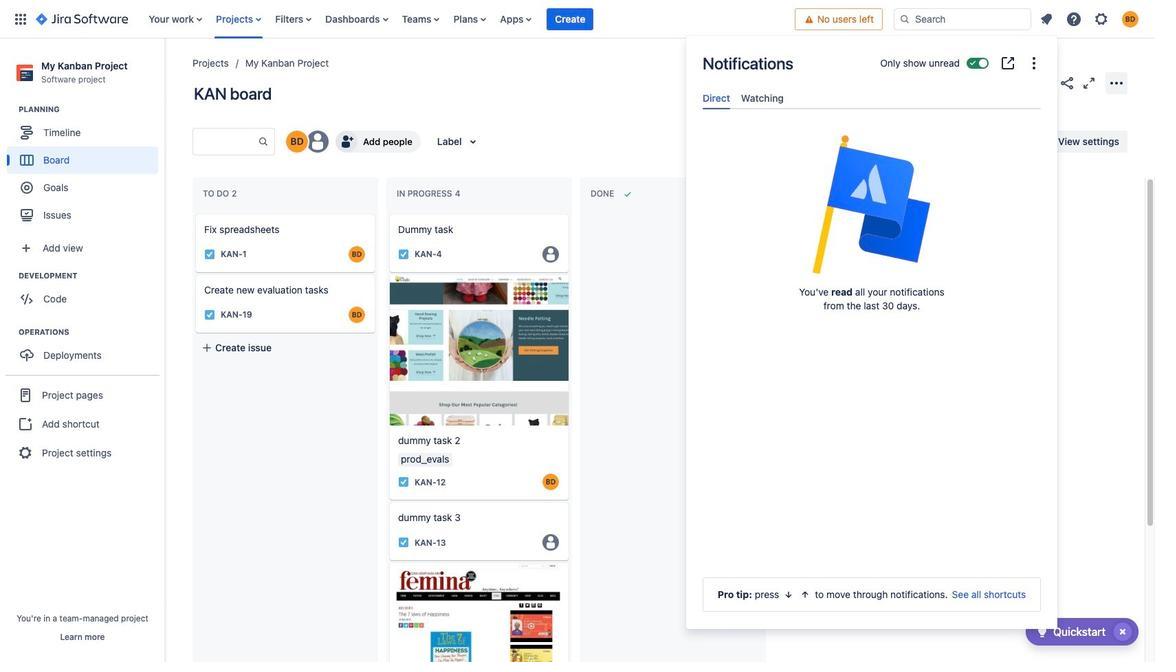 Task type: locate. For each thing, give the bounding box(es) containing it.
development image
[[2, 268, 19, 284]]

banner
[[0, 0, 1155, 39]]

list
[[142, 0, 795, 38], [1034, 7, 1147, 31]]

import image
[[874, 133, 890, 150]]

group
[[7, 104, 164, 233], [7, 270, 164, 317], [7, 327, 164, 374], [6, 375, 160, 473]]

heading for group related to the development icon
[[19, 270, 164, 281]]

task image
[[398, 249, 409, 260], [204, 309, 215, 320], [398, 477, 409, 488], [398, 537, 409, 548]]

tab panel
[[697, 109, 1047, 122]]

in progress element
[[397, 189, 463, 199]]

tab list
[[697, 87, 1047, 109]]

create issue image
[[380, 205, 397, 221]]

star kan board image
[[1037, 75, 1054, 91]]

1 vertical spatial heading
[[19, 270, 164, 281]]

0 horizontal spatial list
[[142, 0, 795, 38]]

arrow down image
[[784, 589, 795, 600]]

list item
[[547, 0, 594, 38]]

Search this board text field
[[193, 129, 258, 154]]

jira software image
[[36, 11, 128, 27], [36, 11, 128, 27]]

heading for planning icon's group
[[19, 104, 164, 115]]

group for the development icon
[[7, 270, 164, 317]]

create issue image
[[186, 205, 203, 221]]

heading
[[19, 104, 164, 115], [19, 270, 164, 281], [19, 327, 164, 338]]

planning image
[[2, 101, 19, 118]]

2 vertical spatial heading
[[19, 327, 164, 338]]

dialog
[[686, 36, 1058, 629]]

dismiss quickstart image
[[1112, 621, 1134, 643]]

0 vertical spatial heading
[[19, 104, 164, 115]]

operations image
[[2, 324, 19, 341]]

2 heading from the top
[[19, 270, 164, 281]]

sidebar navigation image
[[150, 55, 180, 83]]

sidebar element
[[0, 39, 165, 662]]

arrow up image
[[800, 589, 811, 600]]

3 heading from the top
[[19, 327, 164, 338]]

None search field
[[894, 8, 1032, 30]]

1 heading from the top
[[19, 104, 164, 115]]



Task type: describe. For each thing, give the bounding box(es) containing it.
help image
[[1066, 11, 1082, 27]]

goal image
[[21, 182, 33, 194]]

settings image
[[1093, 11, 1110, 27]]

Search field
[[894, 8, 1032, 30]]

check image
[[1034, 624, 1051, 640]]

task image
[[204, 249, 215, 260]]

group for planning icon
[[7, 104, 164, 233]]

your profile and settings image
[[1122, 11, 1139, 27]]

appswitcher icon image
[[12, 11, 29, 27]]

notifications image
[[1038, 11, 1055, 27]]

to do element
[[203, 189, 240, 199]]

add people image
[[338, 133, 355, 150]]

more actions image
[[1109, 75, 1125, 91]]

heading for group corresponding to operations icon
[[19, 327, 164, 338]]

enter full screen image
[[1081, 75, 1098, 91]]

search image
[[900, 13, 911, 24]]

1 horizontal spatial list
[[1034, 7, 1147, 31]]

open notifications in a new tab image
[[1000, 55, 1016, 72]]

more image
[[1026, 55, 1043, 72]]

group for operations icon
[[7, 327, 164, 374]]

primary element
[[8, 0, 795, 38]]



